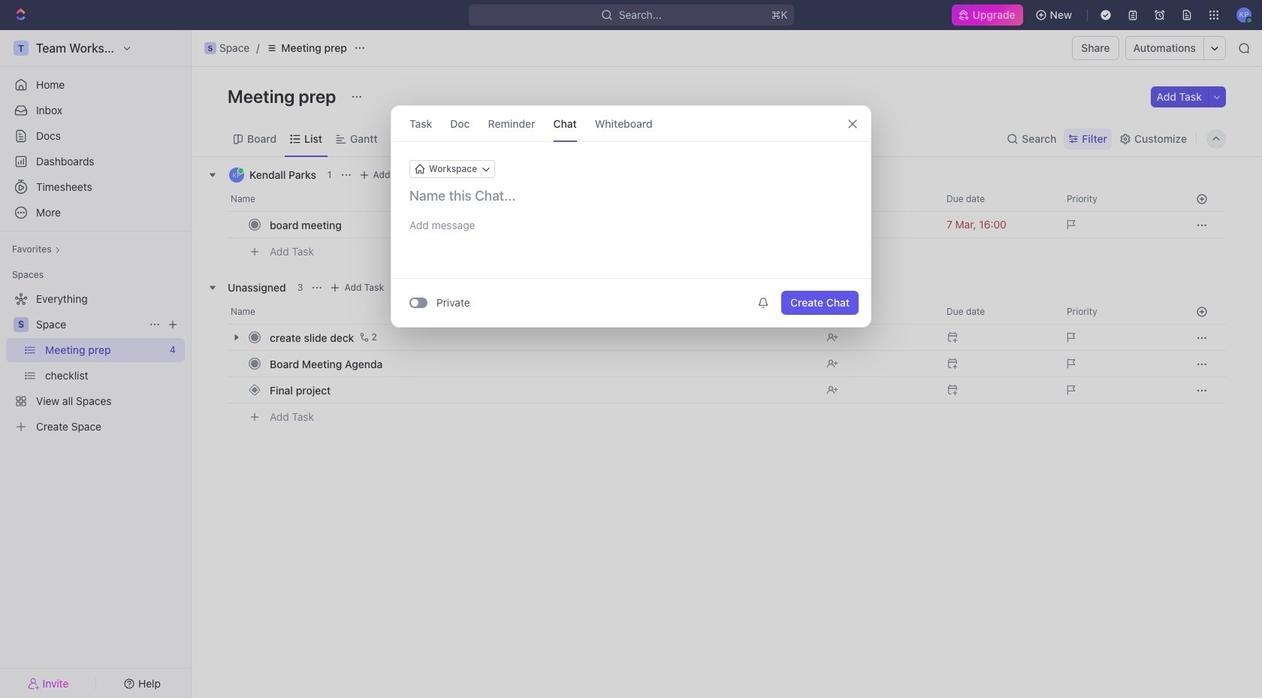 Task type: vqa. For each thing, say whether or not it's contained in the screenshot.
the team inside the Team Space link
no



Task type: locate. For each thing, give the bounding box(es) containing it.
dialog
[[391, 105, 872, 328]]

0 horizontal spatial space, , element
[[14, 317, 29, 332]]

0 vertical spatial space, , element
[[204, 42, 216, 54]]

space, , element
[[204, 42, 216, 54], [14, 317, 29, 332]]

invite user image
[[28, 677, 40, 690]]

1 vertical spatial space, , element
[[14, 317, 29, 332]]

1 horizontal spatial space, , element
[[204, 42, 216, 54]]

space, , element inside sidebar navigation
[[14, 317, 29, 332]]



Task type: describe. For each thing, give the bounding box(es) containing it.
Name this Chat... field
[[392, 187, 871, 205]]

sidebar navigation
[[0, 30, 192, 698]]



